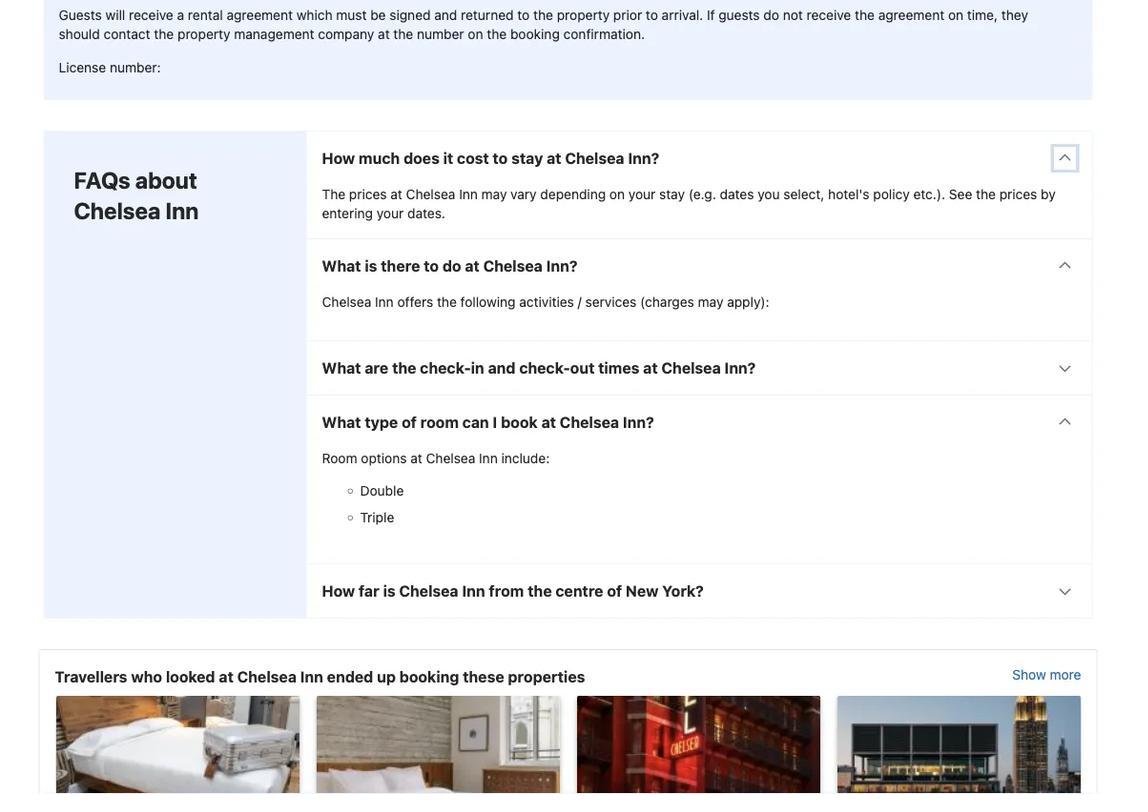 Task type: vqa. For each thing, say whether or not it's contained in the screenshot.
what
yes



Task type: describe. For each thing, give the bounding box(es) containing it.
rental
[[188, 7, 223, 22]]

can
[[463, 414, 489, 432]]

ended
[[327, 668, 373, 686]]

0 vertical spatial of
[[402, 414, 417, 432]]

looked
[[166, 668, 215, 686]]

chelsea down out
[[560, 414, 619, 432]]

must
[[336, 7, 367, 22]]

services
[[585, 294, 637, 310]]

show more
[[1013, 667, 1082, 683]]

at right "options"
[[411, 451, 422, 467]]

2 prices from the left
[[1000, 186, 1038, 202]]

chelsea inside the prices at chelsea inn may vary depending on your stay (e.g. dates you select, hotel's policy etc.). see the prices by entering your dates.
[[406, 186, 456, 202]]

may inside the prices at chelsea inn may vary depending on your stay (e.g. dates you select, hotel's policy etc.). see the prices by entering your dates.
[[482, 186, 507, 202]]

2 check- from the left
[[519, 359, 570, 377]]

booking inside guests will receive a rental agreement which must be signed and returned to the property prior to arrival. if guests do not receive the agreement on time, they should contact the property management company at the number on the booking confirmation.
[[510, 26, 560, 42]]

to right the returned
[[517, 7, 530, 22]]

more
[[1050, 667, 1082, 683]]

what are the check-in and check-out times at chelsea inn?
[[322, 359, 756, 377]]

what type of room can i book at chelsea inn? button
[[307, 396, 1092, 449]]

management
[[234, 26, 314, 42]]

prior
[[613, 7, 642, 22]]

0 vertical spatial your
[[629, 186, 656, 202]]

how far is chelsea inn from the centre of new york? button
[[307, 565, 1092, 618]]

the down the returned
[[487, 26, 507, 42]]

chelsea left offers
[[322, 294, 371, 310]]

cost
[[457, 149, 489, 167]]

apply):
[[727, 294, 770, 310]]

out
[[570, 359, 595, 377]]

license
[[59, 59, 106, 75]]

1 vertical spatial on
[[468, 26, 483, 42]]

will
[[105, 7, 125, 22]]

they
[[1002, 7, 1029, 22]]

policy
[[873, 186, 910, 202]]

1 horizontal spatial may
[[698, 294, 724, 310]]

1 vertical spatial is
[[383, 582, 396, 601]]

inn? down apply):
[[725, 359, 756, 377]]

offers
[[397, 294, 433, 310]]

the right contact
[[154, 26, 174, 42]]

entering
[[322, 206, 373, 221]]

returned
[[461, 7, 514, 22]]

chelsea up depending
[[565, 149, 625, 167]]

show more link
[[1013, 666, 1082, 689]]

(charges
[[640, 294, 695, 310]]

not
[[783, 7, 803, 22]]

room options at chelsea inn include:
[[322, 451, 550, 467]]

at inside the prices at chelsea inn may vary depending on your stay (e.g. dates you select, hotel's policy etc.). see the prices by entering your dates.
[[391, 186, 403, 202]]

inn? down the times
[[623, 414, 654, 432]]

chelsea right far
[[399, 582, 459, 601]]

what are the check-in and check-out times at chelsea inn? button
[[307, 342, 1092, 395]]

at up depending
[[547, 149, 562, 167]]

times
[[598, 359, 640, 377]]

stay inside dropdown button
[[512, 149, 543, 167]]

0 horizontal spatial your
[[377, 206, 404, 221]]

it
[[443, 149, 453, 167]]

to right prior
[[646, 7, 658, 22]]

faqs
[[74, 167, 130, 194]]

up
[[377, 668, 396, 686]]

who
[[131, 668, 162, 686]]

chelsea down room
[[426, 451, 475, 467]]

chelsea inn offers the following activities / services (charges may apply):
[[322, 294, 770, 310]]

contact
[[104, 26, 150, 42]]

the inside the prices at chelsea inn may vary depending on your stay (e.g. dates you select, hotel's policy etc.). see the prices by entering your dates.
[[976, 186, 996, 202]]

license number:
[[59, 59, 161, 75]]

about
[[135, 167, 197, 194]]

by
[[1041, 186, 1056, 202]]

arrival.
[[662, 7, 703, 22]]

do inside guests will receive a rental agreement which must be signed and returned to the property prior to arrival. if guests do not receive the agreement on time, they should contact the property management company at the number on the booking confirmation.
[[764, 7, 780, 22]]

travellers who looked at chelsea inn ended up booking these properties
[[55, 668, 585, 686]]

room
[[322, 451, 357, 467]]

time,
[[967, 7, 998, 22]]

2 receive from the left
[[807, 7, 851, 22]]

much
[[359, 149, 400, 167]]

how much does it cost to stay at chelsea inn? button
[[307, 132, 1092, 185]]

signed
[[390, 7, 431, 22]]

what is there to do at chelsea inn? button
[[307, 239, 1092, 293]]

are
[[365, 359, 389, 377]]

i
[[493, 414, 497, 432]]

at right looked
[[219, 668, 234, 686]]

options
[[361, 451, 407, 467]]

how for how far is chelsea inn from the centre of new york?
[[322, 582, 355, 601]]

book
[[501, 414, 538, 432]]

number
[[417, 26, 464, 42]]

following
[[461, 294, 516, 310]]

0 horizontal spatial property
[[178, 26, 230, 42]]

guests
[[719, 7, 760, 22]]

show
[[1013, 667, 1046, 683]]

the down signed
[[394, 26, 413, 42]]

should
[[59, 26, 100, 42]]

if
[[707, 7, 715, 22]]

be
[[370, 7, 386, 22]]

at inside guests will receive a rental agreement which must be signed and returned to the property prior to arrival. if guests do not receive the agreement on time, they should contact the property management company at the number on the booking confirmation.
[[378, 26, 390, 42]]

guests will receive a rental agreement which must be signed and returned to the property prior to arrival. if guests do not receive the agreement on time, they should contact the property management company at the number on the booking confirmation.
[[59, 7, 1029, 42]]

chelsea up 'what type of room can i book at chelsea inn?' dropdown button
[[662, 359, 721, 377]]

guests
[[59, 7, 102, 22]]

york?
[[662, 582, 704, 601]]

company
[[318, 26, 374, 42]]

number:
[[110, 59, 161, 75]]



Task type: locate. For each thing, give the bounding box(es) containing it.
may left apply):
[[698, 294, 724, 310]]

is
[[365, 257, 377, 275], [383, 582, 396, 601]]

dates.
[[407, 206, 446, 221]]

chelsea
[[565, 149, 625, 167], [406, 186, 456, 202], [74, 197, 161, 224], [483, 257, 543, 275], [322, 294, 371, 310], [662, 359, 721, 377], [560, 414, 619, 432], [426, 451, 475, 467], [399, 582, 459, 601], [237, 668, 297, 686]]

1 horizontal spatial property
[[557, 7, 610, 22]]

0 horizontal spatial booking
[[400, 668, 459, 686]]

how up the
[[322, 149, 355, 167]]

1 horizontal spatial booking
[[510, 26, 560, 42]]

of right type
[[402, 414, 417, 432]]

and inside guests will receive a rental agreement which must be signed and returned to the property prior to arrival. if guests do not receive the agreement on time, they should contact the property management company at the number on the booking confirmation.
[[434, 7, 457, 22]]

1 horizontal spatial do
[[764, 7, 780, 22]]

properties
[[508, 668, 585, 686]]

booking right up
[[400, 668, 459, 686]]

what is there to do at chelsea inn?
[[322, 257, 578, 275]]

and inside dropdown button
[[488, 359, 516, 377]]

do left not in the right top of the page
[[764, 7, 780, 22]]

inn inside dropdown button
[[462, 582, 485, 601]]

check- up room
[[420, 359, 471, 377]]

1 check- from the left
[[420, 359, 471, 377]]

2 how from the top
[[322, 582, 355, 601]]

0 horizontal spatial on
[[468, 26, 483, 42]]

your left the dates.
[[377, 206, 404, 221]]

vary
[[511, 186, 537, 202]]

hotel's
[[828, 186, 870, 202]]

dates
[[720, 186, 754, 202]]

inn down cost
[[459, 186, 478, 202]]

1 horizontal spatial agreement
[[879, 7, 945, 22]]

receive
[[129, 7, 173, 22], [807, 7, 851, 22]]

room
[[421, 414, 459, 432]]

0 horizontal spatial check-
[[420, 359, 471, 377]]

inn inside the prices at chelsea inn may vary depending on your stay (e.g. dates you select, hotel's policy etc.). see the prices by entering your dates.
[[459, 186, 478, 202]]

at down much
[[391, 186, 403, 202]]

what up room
[[322, 414, 361, 432]]

stay up vary at the top left
[[512, 149, 543, 167]]

receive right not in the right top of the page
[[807, 7, 851, 22]]

1 horizontal spatial and
[[488, 359, 516, 377]]

1 horizontal spatial stay
[[659, 186, 685, 202]]

stay left (e.g.
[[659, 186, 685, 202]]

may
[[482, 186, 507, 202], [698, 294, 724, 310]]

on inside the prices at chelsea inn may vary depending on your stay (e.g. dates you select, hotel's policy etc.). see the prices by entering your dates.
[[610, 186, 625, 202]]

the right the returned
[[533, 7, 553, 22]]

inn inside "faqs about chelsea inn"
[[166, 197, 199, 224]]

1 vertical spatial what
[[322, 359, 361, 377]]

1 what from the top
[[322, 257, 361, 275]]

check-
[[420, 359, 471, 377], [519, 359, 570, 377]]

1 horizontal spatial is
[[383, 582, 396, 601]]

0 horizontal spatial do
[[443, 257, 461, 275]]

receive left a
[[129, 7, 173, 22]]

0 horizontal spatial receive
[[129, 7, 173, 22]]

0 vertical spatial is
[[365, 257, 377, 275]]

inn
[[459, 186, 478, 202], [166, 197, 199, 224], [375, 294, 394, 310], [479, 451, 498, 467], [462, 582, 485, 601], [300, 668, 323, 686]]

inn down about on the left
[[166, 197, 199, 224]]

at down be
[[378, 26, 390, 42]]

how for how much does it cost to stay at chelsea inn?
[[322, 149, 355, 167]]

1 horizontal spatial prices
[[1000, 186, 1038, 202]]

1 receive from the left
[[129, 7, 173, 22]]

how much does it cost to stay at chelsea inn?
[[322, 149, 660, 167]]

0 vertical spatial do
[[764, 7, 780, 22]]

what for what type of room can i book at chelsea inn?
[[322, 414, 361, 432]]

the inside how far is chelsea inn from the centre of new york? dropdown button
[[528, 582, 552, 601]]

you
[[758, 186, 780, 202]]

which
[[296, 7, 333, 22]]

on left time,
[[948, 7, 964, 22]]

in
[[471, 359, 484, 377]]

and
[[434, 7, 457, 22], [488, 359, 516, 377]]

inn? up the prices at chelsea inn may vary depending on your stay (e.g. dates you select, hotel's policy etc.). see the prices by entering your dates.
[[628, 149, 660, 167]]

the
[[533, 7, 553, 22], [855, 7, 875, 22], [154, 26, 174, 42], [394, 26, 413, 42], [487, 26, 507, 42], [976, 186, 996, 202], [437, 294, 457, 310], [392, 359, 416, 377], [528, 582, 552, 601]]

3 what from the top
[[322, 414, 361, 432]]

0 horizontal spatial is
[[365, 257, 377, 275]]

property down rental at the top left of the page
[[178, 26, 230, 42]]

what type of room can i book at chelsea inn?
[[322, 414, 654, 432]]

how
[[322, 149, 355, 167], [322, 582, 355, 601]]

to
[[517, 7, 530, 22], [646, 7, 658, 22], [493, 149, 508, 167], [424, 257, 439, 275]]

there
[[381, 257, 420, 275]]

2 vertical spatial what
[[322, 414, 361, 432]]

stay
[[512, 149, 543, 167], [659, 186, 685, 202]]

0 horizontal spatial of
[[402, 414, 417, 432]]

these
[[463, 668, 504, 686]]

what for what are the check-in and check-out times at chelsea inn?
[[322, 359, 361, 377]]

stay inside the prices at chelsea inn may vary depending on your stay (e.g. dates you select, hotel's policy etc.). see the prices by entering your dates.
[[659, 186, 685, 202]]

inn left offers
[[375, 294, 394, 310]]

may left vary at the top left
[[482, 186, 507, 202]]

is right far
[[383, 582, 396, 601]]

and up "number"
[[434, 7, 457, 22]]

your
[[629, 186, 656, 202], [377, 206, 404, 221]]

2 agreement from the left
[[879, 7, 945, 22]]

type
[[365, 414, 398, 432]]

1 how from the top
[[322, 149, 355, 167]]

0 horizontal spatial prices
[[349, 186, 387, 202]]

on right depending
[[610, 186, 625, 202]]

the
[[322, 186, 346, 202]]

0 horizontal spatial stay
[[512, 149, 543, 167]]

1 vertical spatial booking
[[400, 668, 459, 686]]

double
[[360, 483, 404, 499]]

select,
[[784, 186, 825, 202]]

do
[[764, 7, 780, 22], [443, 257, 461, 275]]

accordion control element
[[306, 131, 1093, 619]]

1 horizontal spatial check-
[[519, 359, 570, 377]]

a
[[177, 7, 184, 22]]

0 vertical spatial may
[[482, 186, 507, 202]]

2 what from the top
[[322, 359, 361, 377]]

how far is chelsea inn from the centre of new york?
[[322, 582, 704, 601]]

property up confirmation.
[[557, 7, 610, 22]]

far
[[359, 582, 380, 601]]

does
[[404, 149, 440, 167]]

at up following
[[465, 257, 480, 275]]

of left new
[[607, 582, 622, 601]]

agreement
[[227, 7, 293, 22], [879, 7, 945, 22]]

inn? up activities
[[546, 257, 578, 275]]

etc.).
[[914, 186, 946, 202]]

to right cost
[[493, 149, 508, 167]]

depending
[[540, 186, 606, 202]]

the right not in the right top of the page
[[855, 7, 875, 22]]

1 vertical spatial stay
[[659, 186, 685, 202]]

0 vertical spatial and
[[434, 7, 457, 22]]

check- up the book in the left of the page
[[519, 359, 570, 377]]

1 vertical spatial do
[[443, 257, 461, 275]]

0 vertical spatial how
[[322, 149, 355, 167]]

0 horizontal spatial may
[[482, 186, 507, 202]]

0 vertical spatial on
[[948, 7, 964, 22]]

the right offers
[[437, 294, 457, 310]]

the right see at the right top of page
[[976, 186, 996, 202]]

chelsea up following
[[483, 257, 543, 275]]

/
[[578, 294, 582, 310]]

triple
[[360, 510, 394, 526]]

is left there
[[365, 257, 377, 275]]

the right are
[[392, 359, 416, 377]]

0 horizontal spatial and
[[434, 7, 457, 22]]

0 vertical spatial stay
[[512, 149, 543, 167]]

2 horizontal spatial on
[[948, 7, 964, 22]]

chelsea down faqs
[[74, 197, 161, 224]]

confirmation.
[[564, 26, 645, 42]]

travellers
[[55, 668, 127, 686]]

1 vertical spatial your
[[377, 206, 404, 221]]

what left are
[[322, 359, 361, 377]]

1 vertical spatial and
[[488, 359, 516, 377]]

chelsea up the dates.
[[406, 186, 456, 202]]

1 horizontal spatial on
[[610, 186, 625, 202]]

booking
[[510, 26, 560, 42], [400, 668, 459, 686]]

what down entering
[[322, 257, 361, 275]]

and right in
[[488, 359, 516, 377]]

prices left by
[[1000, 186, 1038, 202]]

inn left 'from'
[[462, 582, 485, 601]]

include:
[[501, 451, 550, 467]]

what
[[322, 257, 361, 275], [322, 359, 361, 377], [322, 414, 361, 432]]

0 vertical spatial property
[[557, 7, 610, 22]]

new
[[626, 582, 659, 601]]

at right the times
[[643, 359, 658, 377]]

1 vertical spatial how
[[322, 582, 355, 601]]

1 prices from the left
[[349, 186, 387, 202]]

1 horizontal spatial your
[[629, 186, 656, 202]]

of
[[402, 414, 417, 432], [607, 582, 622, 601]]

activities
[[519, 294, 574, 310]]

centre
[[556, 582, 604, 601]]

1 horizontal spatial receive
[[807, 7, 851, 22]]

0 vertical spatial booking
[[510, 26, 560, 42]]

see
[[949, 186, 973, 202]]

do up following
[[443, 257, 461, 275]]

0 horizontal spatial agreement
[[227, 7, 293, 22]]

the right 'from'
[[528, 582, 552, 601]]

what for what is there to do at chelsea inn?
[[322, 257, 361, 275]]

faqs about chelsea inn
[[74, 167, 199, 224]]

0 vertical spatial what
[[322, 257, 361, 275]]

1 vertical spatial of
[[607, 582, 622, 601]]

prices up entering
[[349, 186, 387, 202]]

how left far
[[322, 582, 355, 601]]

do inside dropdown button
[[443, 257, 461, 275]]

chelsea inside "faqs about chelsea inn"
[[74, 197, 161, 224]]

agreement left time,
[[879, 7, 945, 22]]

at right the book in the left of the page
[[542, 414, 556, 432]]

2 vertical spatial on
[[610, 186, 625, 202]]

the inside what are the check-in and check-out times at chelsea inn? dropdown button
[[392, 359, 416, 377]]

the prices at chelsea inn may vary depending on your stay (e.g. dates you select, hotel's policy etc.). see the prices by entering your dates.
[[322, 186, 1056, 221]]

booking down the returned
[[510, 26, 560, 42]]

1 agreement from the left
[[227, 7, 293, 22]]

from
[[489, 582, 524, 601]]

your left (e.g.
[[629, 186, 656, 202]]

chelsea right looked
[[237, 668, 297, 686]]

1 vertical spatial may
[[698, 294, 724, 310]]

inn left ended
[[300, 668, 323, 686]]

1 horizontal spatial of
[[607, 582, 622, 601]]

prices
[[349, 186, 387, 202], [1000, 186, 1038, 202]]

to right there
[[424, 257, 439, 275]]

agreement up management
[[227, 7, 293, 22]]

property
[[557, 7, 610, 22], [178, 26, 230, 42]]

inn down what type of room can i book at chelsea inn?
[[479, 451, 498, 467]]

on down the returned
[[468, 26, 483, 42]]

(e.g.
[[689, 186, 716, 202]]

1 vertical spatial property
[[178, 26, 230, 42]]



